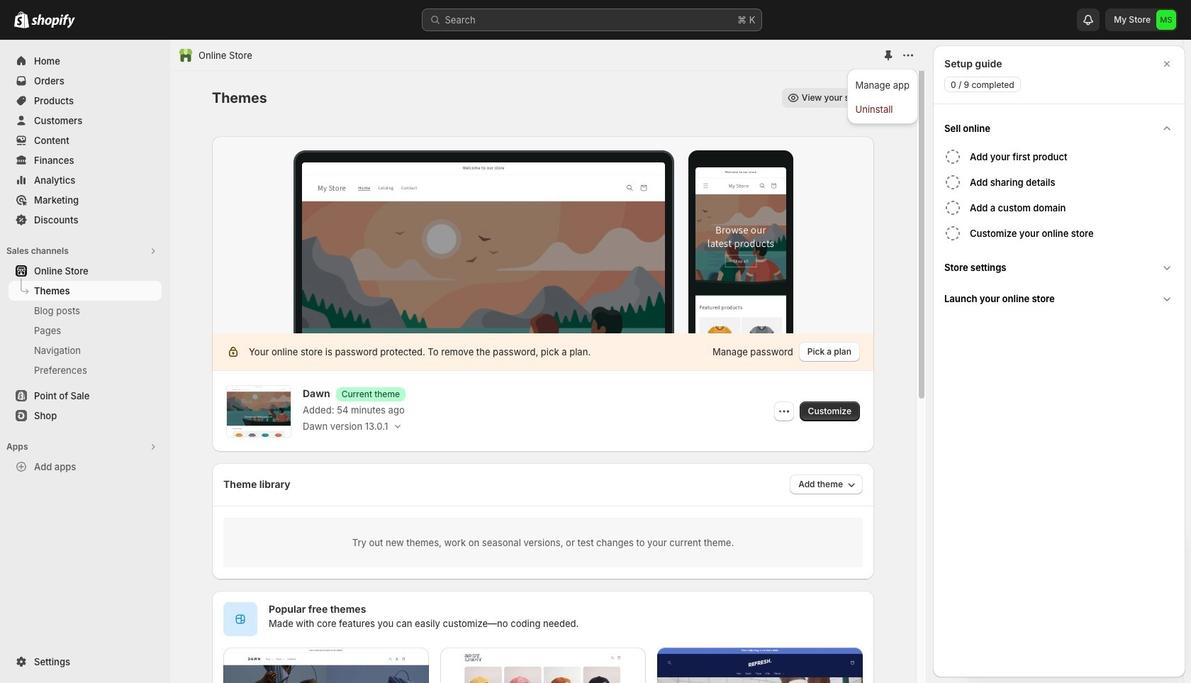 Task type: vqa. For each thing, say whether or not it's contained in the screenshot.
Mark Add a custom domain as done image
yes



Task type: describe. For each thing, give the bounding box(es) containing it.
shopify image
[[31, 14, 75, 28]]

mark add your first product as done image
[[945, 148, 962, 165]]

shopify image
[[14, 11, 29, 28]]

mark customize your online store as done image
[[945, 225, 962, 242]]

my store image
[[1157, 10, 1177, 30]]



Task type: locate. For each thing, give the bounding box(es) containing it.
dialog
[[933, 45, 1186, 677]]

online store image
[[179, 48, 193, 62]]

mark add a custom domain as done image
[[945, 199, 962, 216]]

mark add sharing details as done image
[[945, 174, 962, 191]]



